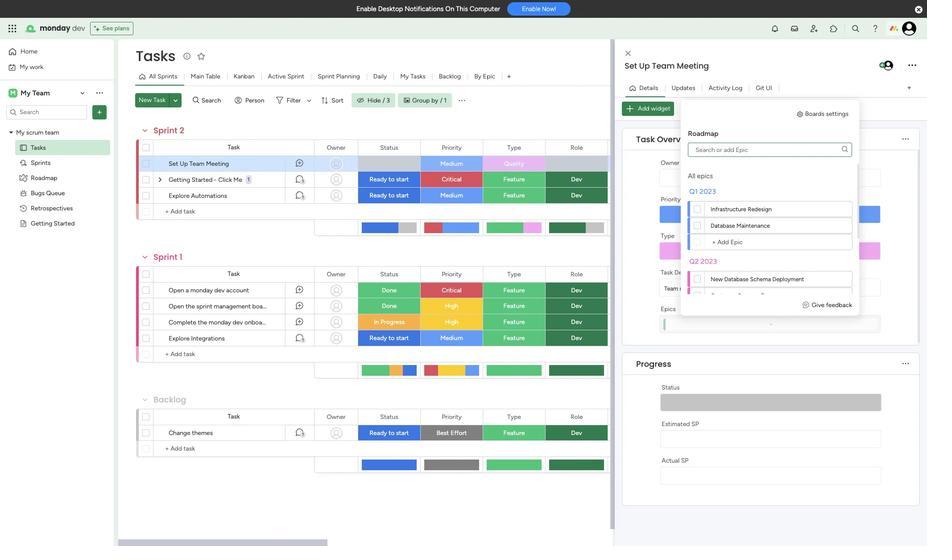 Task type: vqa. For each thing, say whether or not it's contained in the screenshot.
Let's go over the essentials of monday dev so you can get started quickly. on the bottom right of page
no



Task type: describe. For each thing, give the bounding box(es) containing it.
boards settings button
[[793, 107, 853, 121]]

sprint
[[197, 303, 213, 311]]

maria williams image
[[903, 21, 917, 36]]

git ui
[[756, 84, 773, 92]]

team left meeting on the bottom of page
[[665, 286, 679, 292]]

3 priority field from the top
[[440, 413, 464, 423]]

sp for actual sp
[[682, 458, 689, 465]]

owner for sprint 1 owner field
[[327, 271, 346, 278]]

boards
[[806, 110, 825, 118]]

my team
[[21, 89, 50, 97]]

open for open the sprint management board
[[169, 303, 184, 311]]

start for getting started - click me
[[396, 176, 409, 183]]

0 vertical spatial dev
[[72, 23, 85, 33]]

meeting
[[680, 286, 701, 292]]

2 status field from the top
[[378, 270, 401, 280]]

q2 2023
[[690, 258, 717, 266]]

group by / 1
[[412, 97, 447, 104]]

Set Up Team Meeting field
[[623, 60, 878, 72]]

Search field
[[199, 94, 226, 107]]

7 feature from the top
[[504, 430, 525, 437]]

see plans
[[102, 25, 129, 32]]

my for my team
[[21, 89, 31, 97]]

change
[[169, 430, 190, 437]]

2 type field from the top
[[505, 270, 524, 280]]

enable now! button
[[508, 2, 571, 16]]

widget
[[651, 105, 671, 112]]

2 high from the top
[[445, 319, 459, 326]]

4 ready from the top
[[370, 430, 387, 437]]

0 vertical spatial quality
[[504, 160, 524, 168]]

complete the monday dev onboarding flow
[[169, 319, 290, 327]]

set inside 'field'
[[625, 60, 637, 71]]

7 dev from the top
[[572, 430, 582, 437]]

feedback
[[827, 302, 853, 309]]

1 feature from the top
[[504, 176, 525, 183]]

infrastructure redesign
[[711, 206, 772, 213]]

sprint planning
[[318, 73, 360, 80]]

by epic button
[[468, 70, 502, 84]]

epics
[[661, 306, 676, 313]]

all epics
[[688, 172, 713, 180]]

ui
[[766, 84, 773, 92]]

status for second 'status' field
[[380, 271, 399, 278]]

details button
[[626, 81, 665, 95]]

ready to start for getting started - click me
[[370, 176, 409, 183]]

explore automations
[[169, 192, 227, 200]]

sprint 2
[[154, 125, 184, 136]]

show board description image
[[182, 52, 192, 61]]

status for 1st 'status' field from the bottom of the page
[[380, 414, 399, 421]]

tasks inside 'button'
[[411, 73, 426, 80]]

3 + add task text field from the top
[[158, 444, 282, 455]]

dev for complete
[[233, 319, 243, 327]]

my work button
[[5, 60, 96, 74]]

2 done from the top
[[382, 303, 397, 310]]

close image
[[626, 50, 631, 57]]

hide
[[368, 97, 381, 104]]

this
[[456, 5, 468, 13]]

set up team meeting inside 'field'
[[625, 60, 709, 71]]

v2 search image
[[193, 95, 199, 105]]

integrations
[[191, 335, 225, 343]]

filter button
[[273, 93, 315, 108]]

search everything image
[[852, 24, 861, 33]]

role for sprint 1
[[571, 271, 583, 278]]

Sprint 2 field
[[151, 125, 187, 137]]

priority for 2nd priority "field" from the bottom of the page
[[442, 271, 462, 278]]

Backlog field
[[151, 395, 189, 406]]

0 vertical spatial add view image
[[508, 73, 511, 80]]

priority for third priority "field" from the top of the page
[[442, 414, 462, 421]]

dapulse addbtn image
[[880, 62, 886, 68]]

team inside workspace selection element
[[32, 89, 50, 97]]

my work
[[20, 63, 43, 71]]

details
[[640, 84, 659, 92]]

log
[[732, 84, 743, 92]]

team meeting to get everyone on the same page.
[[665, 286, 793, 292]]

change themes
[[169, 430, 213, 437]]

2 + add task text field from the top
[[158, 350, 282, 360]]

public board image
[[19, 144, 28, 152]]

1 + add task text field from the top
[[158, 207, 282, 217]]

1 vertical spatial quality
[[760, 248, 780, 255]]

sort
[[332, 97, 344, 104]]

kanban button
[[227, 70, 261, 84]]

1 horizontal spatial add view image
[[908, 85, 912, 92]]

main table button
[[184, 70, 227, 84]]

automations
[[191, 192, 227, 200]]

getting for getting started - click me
[[169, 176, 190, 184]]

+ Add Epic field
[[710, 237, 778, 248]]

1 done from the top
[[382, 287, 397, 295]]

new task button
[[135, 93, 169, 108]]

start for explore automations
[[396, 192, 409, 200]]

activity log
[[709, 84, 743, 92]]

4 ready to start from the top
[[370, 430, 409, 437]]

schema
[[750, 276, 771, 283]]

1 / from the left
[[383, 97, 385, 104]]

the for in progress
[[198, 319, 207, 327]]

3
[[387, 97, 390, 104]]

new for new task
[[139, 96, 152, 104]]

success
[[738, 293, 760, 299]]

0 horizontal spatial tasks
[[31, 144, 46, 152]]

boards settings
[[806, 110, 849, 118]]

0 horizontal spatial set
[[169, 160, 178, 168]]

getting for getting started
[[31, 220, 52, 227]]

1 button for explore automations
[[285, 188, 314, 204]]

my for my scrum team
[[16, 129, 25, 136]]

open for open a monday dev account
[[169, 287, 184, 295]]

1 role field from the top
[[569, 143, 585, 153]]

updates button
[[665, 81, 702, 95]]

updates
[[672, 84, 696, 92]]

new task
[[139, 96, 166, 104]]

menu image
[[458, 96, 467, 105]]

2023 for q1 2023
[[700, 187, 716, 196]]

0 vertical spatial progress
[[381, 319, 405, 326]]

themes
[[192, 430, 213, 437]]

computer
[[470, 5, 500, 13]]

customer
[[711, 293, 737, 299]]

description
[[675, 269, 707, 277]]

ready for explore integrations
[[370, 335, 387, 342]]

new for new database schema deployment
[[711, 276, 723, 283]]

help image
[[871, 24, 880, 33]]

q1
[[690, 187, 698, 196]]

add widget button
[[622, 102, 674, 116]]

1 dev from the top
[[572, 176, 582, 183]]

to for explore automations
[[389, 192, 395, 200]]

more dots image for task overview
[[903, 136, 909, 143]]

3 dev from the top
[[572, 287, 582, 295]]

2 priority field from the top
[[440, 270, 464, 280]]

2
[[180, 125, 184, 136]]

management
[[214, 303, 251, 311]]

activity
[[709, 84, 731, 92]]

on
[[446, 5, 455, 13]]

flow
[[278, 319, 290, 327]]

give
[[812, 302, 825, 309]]

person
[[245, 97, 265, 104]]

1 inside field
[[180, 252, 183, 263]]

4 feature from the top
[[504, 303, 525, 310]]

team
[[45, 129, 59, 136]]

everyone
[[720, 286, 744, 292]]

open a monday dev account
[[169, 287, 249, 295]]

sprint for sprint 2
[[154, 125, 178, 136]]

1 owner field from the top
[[325, 143, 348, 153]]

enable for enable now!
[[522, 5, 541, 13]]

dapulse close image
[[916, 5, 923, 14]]

epic
[[483, 73, 496, 80]]

monday for open
[[190, 287, 213, 295]]

3 status field from the top
[[378, 413, 401, 423]]

kanban
[[234, 73, 255, 80]]

filter
[[287, 97, 301, 104]]

caret down image
[[9, 129, 13, 136]]

sprint for sprint planning
[[318, 73, 335, 80]]

1 role from the top
[[571, 144, 583, 152]]

ready to start for explore integrations
[[370, 335, 409, 342]]

2 critical from the top
[[442, 287, 462, 295]]

0 vertical spatial roadmap
[[688, 129, 719, 138]]

sort button
[[317, 93, 349, 108]]

Search or add Epic search field
[[688, 143, 853, 157]]

click
[[218, 176, 232, 184]]

6 dev from the top
[[572, 335, 582, 342]]

actual sp
[[662, 458, 689, 465]]

Tasks field
[[133, 46, 178, 66]]

sprint 1
[[154, 252, 183, 263]]

notifications
[[405, 5, 444, 13]]

a
[[186, 287, 189, 295]]

the for feature
[[186, 303, 195, 311]]

start for explore integrations
[[396, 335, 409, 342]]

main
[[191, 73, 204, 80]]

v2 user feedback image
[[803, 301, 810, 310]]

1 button for change themes
[[285, 425, 314, 441]]

daily button
[[367, 70, 394, 84]]

5 dev from the top
[[572, 319, 582, 326]]

ready for getting started - click me
[[370, 176, 387, 183]]

work
[[30, 63, 43, 71]]

1 type field from the top
[[505, 143, 524, 153]]

6 feature from the top
[[504, 335, 525, 342]]

focus
[[761, 293, 777, 299]]

2 / from the left
[[440, 97, 443, 104]]

main table
[[191, 73, 221, 80]]



Task type: locate. For each thing, give the bounding box(es) containing it.
0 horizontal spatial backlog
[[154, 395, 186, 406]]

2 ready from the top
[[370, 192, 387, 200]]

3 role field from the top
[[569, 413, 585, 423]]

estimated sp
[[662, 421, 699, 429]]

monday dev
[[40, 23, 85, 33]]

customer success focus
[[711, 293, 777, 299]]

invite members image
[[810, 24, 819, 33]]

backlog up change
[[154, 395, 186, 406]]

my right daily
[[401, 73, 409, 80]]

more dots image for progress
[[903, 361, 909, 368]]

None search field
[[688, 143, 853, 157]]

git ui button
[[750, 81, 779, 95]]

same
[[764, 286, 777, 292]]

1 vertical spatial set up team meeting
[[169, 160, 229, 168]]

3 role from the top
[[571, 414, 583, 421]]

set down close icon
[[625, 60, 637, 71]]

1 horizontal spatial set up team meeting
[[625, 60, 709, 71]]

0 vertical spatial new
[[139, 96, 152, 104]]

ready to start for explore automations
[[370, 192, 409, 200]]

1 horizontal spatial tasks
[[136, 46, 176, 66]]

0 vertical spatial open
[[169, 287, 184, 295]]

me
[[234, 176, 242, 184]]

0 vertical spatial set up team meeting
[[625, 60, 709, 71]]

options image
[[909, 60, 917, 72]]

roadmap inside list box
[[31, 174, 57, 182]]

1 vertical spatial up
[[180, 160, 188, 168]]

all inside button
[[149, 73, 156, 80]]

explore for explore automations
[[169, 192, 190, 200]]

started for getting started - click me
[[192, 176, 213, 184]]

backlog button
[[432, 70, 468, 84]]

backlog up menu image
[[439, 73, 461, 80]]

tasks right public board image
[[31, 144, 46, 152]]

all left epics
[[688, 172, 696, 180]]

0 vertical spatial all
[[149, 73, 156, 80]]

backlog for backlog field
[[154, 395, 186, 406]]

2 vertical spatial status field
[[378, 413, 401, 423]]

new up get
[[711, 276, 723, 283]]

task description
[[661, 269, 707, 277]]

add widget
[[638, 105, 671, 112]]

infrastructure
[[711, 206, 747, 213]]

1 horizontal spatial sp
[[692, 421, 699, 429]]

sp
[[692, 421, 699, 429], [682, 458, 689, 465]]

now!
[[542, 5, 556, 13]]

workspace options image
[[95, 88, 104, 97]]

workspace image
[[8, 88, 17, 98]]

3 start from the top
[[396, 335, 409, 342]]

backlog for the "backlog" button
[[439, 73, 461, 80]]

1 horizontal spatial getting
[[169, 176, 190, 184]]

started down retrospectives
[[54, 220, 75, 227]]

explore integrations
[[169, 335, 225, 343]]

q2
[[690, 258, 699, 266]]

2023 right q2 at the right of page
[[701, 258, 717, 266]]

0 vertical spatial high
[[445, 303, 459, 310]]

dapulse drag 2 image
[[616, 283, 619, 293]]

in progress
[[374, 319, 405, 326]]

new down all sprints button
[[139, 96, 152, 104]]

start
[[396, 176, 409, 183], [396, 192, 409, 200], [396, 335, 409, 342], [396, 430, 409, 437]]

1 button for explore integrations
[[285, 331, 314, 347]]

my left work
[[20, 63, 28, 71]]

0 vertical spatial done
[[382, 287, 397, 295]]

1 horizontal spatial progress
[[637, 359, 672, 370]]

0 vertical spatial 2023
[[700, 187, 716, 196]]

task inside button
[[153, 96, 166, 104]]

all down tasks field
[[149, 73, 156, 80]]

high
[[445, 303, 459, 310], [445, 319, 459, 326]]

backlog
[[439, 73, 461, 80], [154, 395, 186, 406]]

1 vertical spatial priority field
[[440, 270, 464, 280]]

0 horizontal spatial all
[[149, 73, 156, 80]]

1 horizontal spatial meeting
[[677, 60, 709, 71]]

1 horizontal spatial -
[[770, 321, 773, 328]]

by epic
[[475, 73, 496, 80]]

team inside 'field'
[[652, 60, 675, 71]]

1 vertical spatial owner field
[[325, 270, 348, 280]]

owner for owner field corresponding to backlog
[[327, 414, 346, 421]]

critical
[[442, 176, 462, 183], [442, 287, 462, 295]]

onboarding
[[245, 319, 277, 327]]

dev for open
[[215, 287, 225, 295]]

monday down open the sprint management board
[[209, 319, 231, 327]]

0 vertical spatial sprints
[[158, 73, 177, 80]]

0 horizontal spatial up
[[180, 160, 188, 168]]

done
[[382, 287, 397, 295], [382, 303, 397, 310]]

all sprints button
[[135, 70, 184, 84]]

angle down image
[[174, 97, 178, 104]]

+ add task text field down integrations on the bottom left of page
[[158, 350, 282, 360]]

1 vertical spatial monday
[[190, 287, 213, 295]]

epics
[[697, 172, 713, 180]]

Sprint 1 field
[[151, 252, 185, 263]]

2 horizontal spatial the
[[753, 286, 762, 292]]

select product image
[[8, 24, 17, 33]]

0 vertical spatial role field
[[569, 143, 585, 153]]

monday right a
[[190, 287, 213, 295]]

sprint inside field
[[154, 252, 178, 263]]

1 horizontal spatial dev
[[215, 287, 225, 295]]

Owner field
[[325, 143, 348, 153], [325, 270, 348, 280], [325, 413, 348, 423]]

0 horizontal spatial the
[[186, 303, 195, 311]]

3 feature from the top
[[504, 287, 525, 295]]

0 horizontal spatial started
[[54, 220, 75, 227]]

board
[[252, 303, 269, 311]]

1 vertical spatial new
[[711, 276, 723, 283]]

0 horizontal spatial roadmap
[[31, 174, 57, 182]]

1 open from the top
[[169, 287, 184, 295]]

1 vertical spatial high
[[445, 319, 459, 326]]

started
[[192, 176, 213, 184], [54, 220, 75, 227]]

3 ready to start from the top
[[370, 335, 409, 342]]

more dots image
[[903, 136, 909, 143], [903, 361, 909, 368]]

public board image
[[19, 219, 28, 228]]

monday for complete
[[209, 319, 231, 327]]

database down 'infrastructure' on the top of the page
[[711, 223, 735, 229]]

1 vertical spatial started
[[54, 220, 75, 227]]

getting right public board icon
[[31, 220, 52, 227]]

0 vertical spatial more dots image
[[903, 136, 909, 143]]

list box containing my scrum team
[[0, 123, 114, 352]]

owner for 1st owner field
[[327, 144, 346, 152]]

role for backlog
[[571, 414, 583, 421]]

0 vertical spatial type field
[[505, 143, 524, 153]]

my right caret down icon
[[16, 129, 25, 136]]

0 vertical spatial owner field
[[325, 143, 348, 153]]

up up getting started - click me
[[180, 160, 188, 168]]

1 vertical spatial open
[[169, 303, 184, 311]]

1 horizontal spatial set
[[625, 60, 637, 71]]

progress right in
[[381, 319, 405, 326]]

1 vertical spatial critical
[[442, 287, 462, 295]]

the right on
[[753, 286, 762, 292]]

tasks up all sprints button
[[136, 46, 176, 66]]

0 vertical spatial getting
[[169, 176, 190, 184]]

priority
[[442, 144, 462, 152], [661, 196, 681, 204], [442, 271, 462, 278], [442, 414, 462, 421]]

notifications image
[[771, 24, 780, 33]]

ready
[[370, 176, 387, 183], [370, 192, 387, 200], [370, 335, 387, 342], [370, 430, 387, 437]]

roadmap up the bugs queue
[[31, 174, 57, 182]]

1 vertical spatial dev
[[215, 287, 225, 295]]

actual
[[662, 458, 680, 465]]

enable for enable desktop notifications on this computer
[[357, 5, 377, 13]]

dev left see
[[72, 23, 85, 33]]

1 vertical spatial backlog
[[154, 395, 186, 406]]

new inside button
[[139, 96, 152, 104]]

backlog inside field
[[154, 395, 186, 406]]

set up team meeting up updates
[[625, 60, 709, 71]]

role field for sprint 1
[[569, 270, 585, 280]]

meeting inside 'field'
[[677, 60, 709, 71]]

2 dev from the top
[[572, 192, 582, 200]]

1 horizontal spatial started
[[192, 176, 213, 184]]

sprint inside field
[[154, 125, 178, 136]]

2 vertical spatial owner field
[[325, 413, 348, 423]]

planning
[[336, 73, 360, 80]]

2 vertical spatial dev
[[233, 319, 243, 327]]

Type field
[[505, 143, 524, 153], [505, 270, 524, 280], [505, 413, 524, 423]]

my for my tasks
[[401, 73, 409, 80]]

0 horizontal spatial meeting
[[206, 160, 229, 168]]

2 vertical spatial role field
[[569, 413, 585, 423]]

dapulse drag handle 3 image
[[628, 136, 632, 143]]

inbox image
[[791, 24, 800, 33]]

/ left 3 at the top of page
[[383, 97, 385, 104]]

Role field
[[569, 143, 585, 153], [569, 270, 585, 280], [569, 413, 585, 423]]

maintenance
[[737, 223, 770, 229]]

activity log button
[[702, 81, 750, 95]]

set up team meeting
[[625, 60, 709, 71], [169, 160, 229, 168]]

0 vertical spatial monday
[[40, 23, 70, 33]]

0 horizontal spatial list box
[[0, 123, 114, 352]]

1 ready to start from the top
[[370, 176, 409, 183]]

started inside list box
[[54, 220, 75, 227]]

new database schema deployment
[[711, 276, 805, 283]]

enable left the desktop
[[357, 5, 377, 13]]

deployment
[[773, 276, 805, 283]]

2023
[[700, 187, 716, 196], [701, 258, 717, 266]]

0 horizontal spatial quality
[[504, 160, 524, 168]]

best effort
[[437, 430, 467, 437]]

dev up open the sprint management board
[[215, 287, 225, 295]]

enable
[[357, 5, 377, 13], [522, 5, 541, 13]]

getting inside list box
[[31, 220, 52, 227]]

- left click in the top left of the page
[[214, 176, 217, 184]]

1 more dots image from the top
[[903, 136, 909, 143]]

add view image right epic
[[508, 73, 511, 80]]

1 start from the top
[[396, 176, 409, 183]]

dev down management
[[233, 319, 243, 327]]

Status field
[[378, 143, 401, 153], [378, 270, 401, 280], [378, 413, 401, 423]]

open left a
[[169, 287, 184, 295]]

options image
[[95, 108, 104, 117]]

0 horizontal spatial new
[[139, 96, 152, 104]]

4 start from the top
[[396, 430, 409, 437]]

1 vertical spatial role
[[571, 271, 583, 278]]

1 vertical spatial -
[[770, 321, 773, 328]]

2 vertical spatial + add task text field
[[158, 444, 282, 455]]

Priority field
[[440, 143, 464, 153], [440, 270, 464, 280], [440, 413, 464, 423]]

0 vertical spatial critical
[[442, 176, 462, 183]]

sprint for sprint 1
[[154, 252, 178, 263]]

2 vertical spatial type field
[[505, 413, 524, 423]]

enable left the "now!"
[[522, 5, 541, 13]]

explore down complete
[[169, 335, 190, 343]]

set
[[625, 60, 637, 71], [169, 160, 178, 168]]

maria williams image
[[883, 60, 895, 71]]

role field for backlog
[[569, 413, 585, 423]]

overview
[[657, 134, 695, 145]]

roadmap up epics
[[688, 129, 719, 138]]

meeting up click in the top left of the page
[[206, 160, 229, 168]]

0 horizontal spatial sp
[[682, 458, 689, 465]]

sprints
[[158, 73, 177, 80], [31, 159, 51, 167]]

3 ready from the top
[[370, 335, 387, 342]]

task overview
[[637, 134, 695, 145]]

2 role field from the top
[[569, 270, 585, 280]]

started up explore automations
[[192, 176, 213, 184]]

1 explore from the top
[[169, 192, 190, 200]]

complete
[[169, 319, 196, 327]]

+ Add task text field
[[158, 207, 282, 217], [158, 350, 282, 360], [158, 444, 282, 455]]

sprints inside button
[[158, 73, 177, 80]]

2023 right q1
[[700, 187, 716, 196]]

database up everyone
[[725, 276, 749, 283]]

to
[[389, 176, 395, 183], [389, 192, 395, 200], [703, 286, 708, 292], [389, 335, 395, 342], [389, 430, 395, 437]]

sp right estimated
[[692, 421, 699, 429]]

owner field for sprint 1
[[325, 270, 348, 280]]

1
[[444, 97, 447, 104], [248, 177, 250, 183], [302, 179, 304, 184], [302, 195, 304, 200], [180, 252, 183, 263], [302, 338, 304, 343], [302, 433, 304, 438]]

the
[[753, 286, 762, 292], [186, 303, 195, 311], [198, 319, 207, 327]]

database maintenance
[[711, 223, 770, 229]]

dev
[[572, 176, 582, 183], [572, 192, 582, 200], [572, 287, 582, 295], [572, 303, 582, 310], [572, 319, 582, 326], [572, 335, 582, 342], [572, 430, 582, 437]]

by
[[432, 97, 439, 104]]

my inside list box
[[16, 129, 25, 136]]

up up details button at the right of the page
[[639, 60, 650, 71]]

hide / 3
[[368, 97, 390, 104]]

0 horizontal spatial progress
[[381, 319, 405, 326]]

sprints inside list box
[[31, 159, 51, 167]]

1 vertical spatial sprints
[[31, 159, 51, 167]]

1 vertical spatial sp
[[682, 458, 689, 465]]

0 vertical spatial -
[[214, 176, 217, 184]]

1 horizontal spatial the
[[198, 319, 207, 327]]

list box containing q1 2023
[[681, 164, 860, 391]]

sp right "actual"
[[682, 458, 689, 465]]

- down focus on the right bottom of page
[[770, 321, 773, 328]]

3 owner field from the top
[[325, 413, 348, 423]]

0 vertical spatial meeting
[[677, 60, 709, 71]]

to for explore integrations
[[389, 335, 395, 342]]

2023 for q2 2023
[[701, 258, 717, 266]]

medium
[[441, 160, 463, 168], [441, 192, 463, 200], [759, 211, 782, 219], [441, 335, 463, 342]]

priority for third priority "field" from the bottom of the page
[[442, 144, 462, 152]]

1 horizontal spatial quality
[[760, 248, 780, 255]]

home button
[[5, 45, 96, 59]]

git
[[756, 84, 765, 92]]

1 horizontal spatial up
[[639, 60, 650, 71]]

5 feature from the top
[[504, 319, 525, 326]]

1 horizontal spatial all
[[688, 172, 696, 180]]

getting started - click me
[[169, 176, 242, 184]]

progress up sum
[[637, 359, 672, 370]]

my inside my work button
[[20, 63, 28, 71]]

add view image down options image
[[908, 85, 912, 92]]

group
[[412, 97, 430, 104]]

desktop
[[378, 5, 403, 13]]

/ right by
[[440, 97, 443, 104]]

status
[[380, 144, 399, 152], [380, 271, 399, 278], [662, 384, 680, 392], [380, 414, 399, 421]]

all for all sprints
[[149, 73, 156, 80]]

add to favorites image
[[197, 52, 206, 60]]

1 vertical spatial type field
[[505, 270, 524, 280]]

1 vertical spatial roadmap
[[31, 174, 57, 182]]

team up "search in workspace" field
[[32, 89, 50, 97]]

2 more dots image from the top
[[903, 361, 909, 368]]

1 vertical spatial set
[[169, 160, 178, 168]]

1 vertical spatial add view image
[[908, 85, 912, 92]]

1 vertical spatial getting
[[31, 220, 52, 227]]

1 vertical spatial progress
[[637, 359, 672, 370]]

1 high from the top
[[445, 303, 459, 310]]

getting up explore automations
[[169, 176, 190, 184]]

queue
[[46, 189, 65, 197]]

enable now!
[[522, 5, 556, 13]]

1 vertical spatial 2023
[[701, 258, 717, 266]]

2 ready to start from the top
[[370, 192, 409, 200]]

my for my work
[[20, 63, 28, 71]]

0 horizontal spatial enable
[[357, 5, 377, 13]]

explore left automations
[[169, 192, 190, 200]]

0 vertical spatial explore
[[169, 192, 190, 200]]

1 vertical spatial database
[[725, 276, 749, 283]]

1 critical from the top
[[442, 176, 462, 183]]

1 vertical spatial all
[[688, 172, 696, 180]]

up inside 'field'
[[639, 60, 650, 71]]

team up details on the right top
[[652, 60, 675, 71]]

2 open from the top
[[169, 303, 184, 311]]

workspace selection element
[[8, 88, 51, 98]]

3 type field from the top
[[505, 413, 524, 423]]

sp for estimated sp
[[692, 421, 699, 429]]

0 vertical spatial the
[[753, 286, 762, 292]]

2 start from the top
[[396, 192, 409, 200]]

0 vertical spatial tasks
[[136, 46, 176, 66]]

sprints up bugs
[[31, 159, 51, 167]]

set down sprint 2 field
[[169, 160, 178, 168]]

+ add task text field down automations
[[158, 207, 282, 217]]

my inside workspace selection element
[[21, 89, 31, 97]]

1 vertical spatial explore
[[169, 335, 190, 343]]

1 status field from the top
[[378, 143, 401, 153]]

team up getting started - click me
[[190, 160, 205, 168]]

option
[[0, 125, 114, 126]]

arrow down image
[[304, 95, 315, 106]]

all for all epics
[[688, 172, 696, 180]]

+ add task text field down themes
[[158, 444, 282, 455]]

1 priority field from the top
[[440, 143, 464, 153]]

search image
[[842, 147, 849, 153]]

0 vertical spatial started
[[192, 176, 213, 184]]

getting
[[169, 176, 190, 184], [31, 220, 52, 227]]

owner field for backlog
[[325, 413, 348, 423]]

tasks up group
[[411, 73, 426, 80]]

roadmap
[[688, 129, 719, 138], [31, 174, 57, 182]]

set up team meeting up getting started - click me
[[169, 160, 229, 168]]

status for 1st 'status' field
[[380, 144, 399, 152]]

0 horizontal spatial set up team meeting
[[169, 160, 229, 168]]

2 vertical spatial priority field
[[440, 413, 464, 423]]

my right workspace icon
[[21, 89, 31, 97]]

feature
[[504, 176, 525, 183], [504, 192, 525, 200], [504, 287, 525, 295], [504, 303, 525, 310], [504, 319, 525, 326], [504, 335, 525, 342], [504, 430, 525, 437]]

open up complete
[[169, 303, 184, 311]]

plans
[[115, 25, 129, 32]]

enable inside button
[[522, 5, 541, 13]]

account
[[226, 287, 249, 295]]

Search in workspace field
[[19, 107, 75, 117]]

2 role from the top
[[571, 271, 583, 278]]

the left sprint on the bottom of page
[[186, 303, 195, 311]]

up
[[639, 60, 650, 71], [180, 160, 188, 168]]

2 explore from the top
[[169, 335, 190, 343]]

2 owner field from the top
[[325, 270, 348, 280]]

2 feature from the top
[[504, 192, 525, 200]]

my tasks button
[[394, 70, 432, 84]]

open the sprint management board
[[169, 303, 269, 311]]

see
[[102, 25, 113, 32]]

1 horizontal spatial new
[[711, 276, 723, 283]]

explore for explore integrations
[[169, 335, 190, 343]]

4 dev from the top
[[572, 303, 582, 310]]

2 horizontal spatial dev
[[233, 319, 243, 327]]

1 ready from the top
[[370, 176, 387, 183]]

apps image
[[830, 24, 839, 33]]

monday up home button
[[40, 23, 70, 33]]

to for getting started - click me
[[389, 176, 395, 183]]

meeting up updates
[[677, 60, 709, 71]]

1 vertical spatial status field
[[378, 270, 401, 280]]

m
[[10, 89, 16, 97]]

type
[[508, 144, 521, 152], [661, 233, 675, 240], [508, 271, 521, 278], [508, 414, 521, 421]]

backlog inside button
[[439, 73, 461, 80]]

ready for explore automations
[[370, 192, 387, 200]]

1 button for getting started - click me
[[285, 172, 314, 188]]

0 horizontal spatial -
[[214, 176, 217, 184]]

my inside my tasks 'button'
[[401, 73, 409, 80]]

the down sprint on the bottom of page
[[198, 319, 207, 327]]

best
[[437, 430, 449, 437]]

see plans button
[[90, 22, 133, 35]]

enable desktop notifications on this computer
[[357, 5, 500, 13]]

retrospectives
[[31, 205, 73, 212]]

0 horizontal spatial /
[[383, 97, 385, 104]]

sprints down tasks field
[[158, 73, 177, 80]]

add view image
[[508, 73, 511, 80], [908, 85, 912, 92]]

list box
[[0, 123, 114, 352], [681, 164, 860, 391]]

2 vertical spatial the
[[198, 319, 207, 327]]

1 vertical spatial + add task text field
[[158, 350, 282, 360]]

0 horizontal spatial dev
[[72, 23, 85, 33]]

2 vertical spatial role
[[571, 414, 583, 421]]

daily
[[374, 73, 387, 80]]

started for getting started
[[54, 220, 75, 227]]

0 vertical spatial database
[[711, 223, 735, 229]]

redesign
[[748, 206, 772, 213]]

bugs
[[31, 189, 45, 197]]



